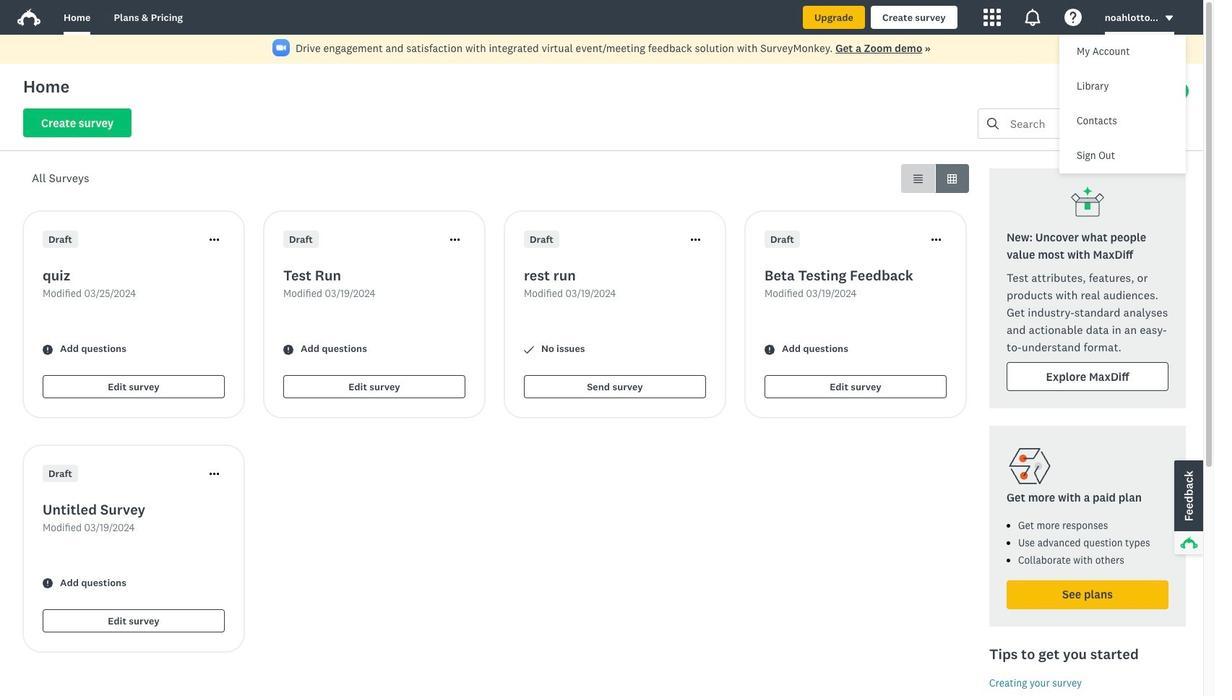 Task type: vqa. For each thing, say whether or not it's contained in the screenshot.
1st brand logo from the top of the page
yes



Task type: describe. For each thing, give the bounding box(es) containing it.
max diff icon image
[[1071, 186, 1105, 220]]

notification center icon image
[[1024, 9, 1041, 26]]

help icon image
[[1065, 9, 1082, 26]]

no issues image
[[524, 344, 534, 355]]

search image
[[987, 118, 999, 129]]

1 brand logo image from the top
[[17, 6, 40, 29]]



Task type: locate. For each thing, give the bounding box(es) containing it.
search image
[[987, 118, 999, 129]]

response based pricing icon image
[[1007, 443, 1053, 489]]

1 warning image from the left
[[43, 344, 53, 355]]

x image
[[1175, 46, 1185, 55]]

1 horizontal spatial warning image
[[765, 344, 775, 355]]

1 horizontal spatial warning image
[[283, 344, 293, 355]]

0 vertical spatial warning image
[[765, 344, 775, 355]]

2 brand logo image from the top
[[17, 9, 40, 26]]

0 horizontal spatial warning image
[[43, 344, 53, 355]]

warning image
[[43, 344, 53, 355], [283, 344, 293, 355]]

1 vertical spatial warning image
[[43, 579, 53, 589]]

Search text field
[[999, 109, 1144, 138]]

products icon image
[[984, 9, 1001, 26], [984, 9, 1001, 26]]

2 warning image from the left
[[283, 344, 293, 355]]

warning image
[[765, 344, 775, 355], [43, 579, 53, 589]]

dropdown arrow icon image
[[1164, 13, 1175, 23], [1166, 16, 1173, 21]]

0 horizontal spatial warning image
[[43, 579, 53, 589]]

group
[[901, 164, 969, 193]]

brand logo image
[[17, 6, 40, 29], [17, 9, 40, 26]]



